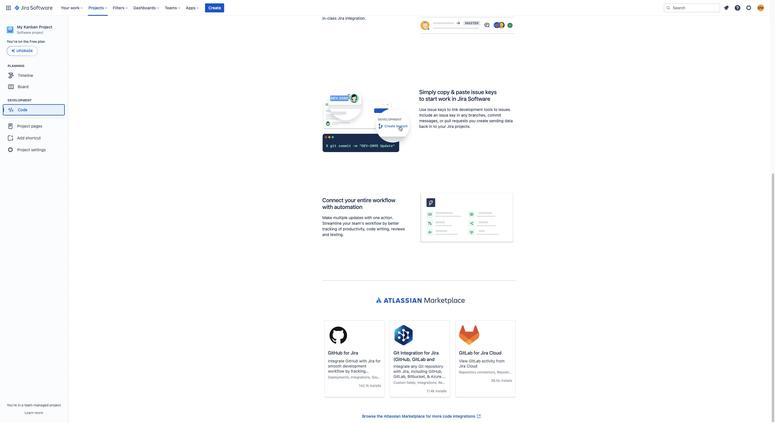 Task type: describe. For each thing, give the bounding box(es) containing it.
in inside simply copy & paste issue keys to start work in jira software
[[452, 96, 456, 102]]

in right 'key'
[[457, 113, 460, 118]]

learn more button
[[25, 411, 43, 415]]

1 horizontal spatial cloud
[[490, 351, 502, 356]]

key
[[450, 113, 456, 118]]

simply
[[419, 89, 436, 95]]

planning group
[[3, 64, 67, 94]]

project inside my kanban project software project
[[32, 30, 43, 35]]

with inside integrate any git repository with jira, including github, gitlab, bitbucket, & azure. see more information & get realtime updates
[[394, 369, 401, 374]]

upgrade
[[16, 49, 33, 53]]

gitlab inside the git integration for jira (github, gitlab and more)
[[412, 357, 426, 362]]

more inside integrate any git repository with jira, including github, gitlab, bitbucket, & azure. see more information & get realtime updates
[[402, 379, 411, 384]]

within
[[369, 379, 379, 384]]

productivity,
[[343, 227, 366, 231]]

0 horizontal spatial connectors
[[457, 381, 475, 385]]

integrations
[[453, 414, 476, 419]]

your up needs
[[338, 0, 346, 4]]

to up commit at the right of page
[[494, 107, 498, 112]]

filters
[[113, 5, 124, 10]]

deployments , integrations , source code
[[328, 375, 392, 380]]

project pages link
[[2, 120, 65, 133]]

make
[[323, 215, 332, 220]]

work inside simply copy & paste issue keys to start work in jira software
[[439, 96, 451, 102]]

from inside view gitlab activity from jira cloud repository connectors , repository hooks
[[496, 359, 505, 364]]

to up needs
[[342, 5, 346, 9]]

entire for development
[[347, 0, 358, 4]]

integration
[[401, 351, 423, 356]]

pull
[[445, 118, 451, 123]]

github for jira
[[328, 351, 358, 356]]

tracking inside the make multiple updates with one action. streamline your team's workflow by better tracking of productivity, code writing, reviews and testing.
[[323, 227, 337, 231]]

use issue keys to link development tools to issues. include an issue key in any branches, commit messages, or pull requests you create sending data back in to your jira projects.
[[419, 107, 513, 129]]

project for project pages
[[17, 124, 30, 128]]

upgrade button
[[7, 47, 37, 56]]

jira inside the git integration for jira (github, gitlab and more)
[[431, 351, 439, 356]]

code left 'integrations'
[[443, 414, 452, 419]]

group containing project pages
[[2, 118, 65, 158]]

including
[[411, 369, 428, 374]]

s for gitlab for jira cloud
[[511, 379, 512, 383]]

view
[[459, 359, 468, 364]]

the inside manage your entire development workflow, from code to deployment. get the context your team needs to ship  better software with a first- in-class jira integration.
[[378, 5, 384, 9]]

your inside connect your entire workflow with automation
[[345, 197, 356, 204]]

commit
[[488, 113, 501, 118]]

dashboards button
[[132, 3, 162, 12]]

project for project settings
[[17, 147, 30, 152]]

see
[[394, 379, 401, 384]]

more)
[[394, 364, 406, 369]]

to left ship
[[345, 10, 348, 15]]

sidebar navigation image
[[61, 23, 74, 34]]

1 horizontal spatial repository
[[459, 370, 476, 375]]

for down the github for jira 'image'
[[344, 351, 350, 356]]

team's
[[352, 221, 364, 226]]

your work
[[61, 5, 80, 10]]

with inside the make multiple updates with one action. streamline your team's workflow by better tracking of productivity, code writing, reviews and testing.
[[365, 215, 372, 220]]

in down messages,
[[429, 124, 432, 129]]

in left team-
[[18, 403, 21, 407]]

code
[[18, 107, 27, 112]]

get
[[438, 379, 444, 384]]

11.4k
[[427, 389, 435, 393]]

or
[[440, 118, 444, 123]]

messages,
[[419, 118, 439, 123]]

apps
[[186, 5, 196, 10]]

software
[[370, 10, 386, 15]]

development group
[[3, 98, 67, 117]]

tracking inside 'integrate github with jira for smooth development workflow by tracking branches, prs, commits, builds & deployments within jira'
[[351, 369, 366, 374]]

workflow inside connect your entire workflow with automation
[[373, 197, 396, 204]]

manage
[[323, 0, 337, 4]]

custom fields , integrations , repository connectors
[[394, 381, 475, 385]]

development
[[8, 98, 32, 102]]

board link
[[3, 81, 65, 93]]

issues.
[[499, 107, 511, 112]]

0 vertical spatial github
[[328, 351, 343, 356]]

development inside use issue keys to link development tools to issues. include an issue key in any branches, commit messages, or pull requests you create sending data back in to your jira projects.
[[459, 107, 483, 112]]

activity
[[482, 359, 495, 364]]

reviews
[[391, 227, 405, 231]]

copy
[[438, 89, 450, 95]]

keys inside use issue keys to link development tools to issues. include an issue key in any branches, commit messages, or pull requests you create sending data back in to your jira projects.
[[438, 107, 446, 112]]

managed
[[34, 403, 49, 407]]

by inside the make multiple updates with one action. streamline your team's workflow by better tracking of productivity, code writing, reviews and testing.
[[383, 221, 387, 226]]

plan
[[38, 40, 45, 44]]

settings image
[[746, 4, 753, 11]]

2 horizontal spatial more
[[432, 414, 442, 419]]

learn more
[[25, 411, 43, 415]]

jira up 'commits,' at left bottom
[[368, 359, 375, 364]]

add
[[17, 136, 24, 140]]

browse the atlassian marketplace for more code integrations
[[362, 414, 476, 419]]

integrate for git integration for jira (github, gitlab and more)
[[394, 364, 410, 369]]

teams button
[[163, 3, 183, 12]]

a inside manage your entire development workflow, from code to deployment. get the context your team needs to ship  better software with a first- in-class jira integration.
[[396, 10, 398, 15]]

marketplace
[[402, 414, 425, 419]]

better inside manage your entire development workflow, from code to deployment. get the context your team needs to ship  better software with a first- in-class jira integration.
[[358, 10, 369, 15]]

projects
[[89, 5, 104, 10]]

gitlab for jira cloud
[[459, 351, 502, 356]]

keys inside simply copy & paste issue keys to start work in jira software
[[486, 89, 497, 95]]

timeline
[[18, 73, 33, 78]]

atlassian
[[384, 414, 401, 419]]

azure.
[[431, 374, 443, 379]]

writing,
[[377, 227, 390, 231]]

updates inside the make multiple updates with one action. streamline your team's workflow by better tracking of productivity, code writing, reviews and testing.
[[349, 215, 364, 220]]

software inside my kanban project software project
[[17, 30, 31, 35]]

realtime
[[394, 384, 408, 389]]

install for github for jira
[[370, 384, 380, 388]]

ship
[[350, 10, 357, 15]]

project settings link
[[2, 144, 65, 156]]

(github,
[[394, 357, 411, 362]]

team
[[323, 10, 332, 15]]

any inside use issue keys to link development tools to issues. include an issue key in any branches, commit messages, or pull requests you create sending data back in to your jira projects.
[[461, 113, 468, 118]]

github inside 'integrate github with jira for smooth development workflow by tracking branches, prs, commits, builds & deployments within jira'
[[346, 359, 358, 364]]

learn
[[25, 411, 34, 415]]

1 vertical spatial project
[[50, 403, 61, 407]]

connect
[[323, 197, 344, 204]]

for down gitlab for jira cloud image at the right of page
[[474, 351, 480, 356]]

include
[[419, 113, 433, 118]]

, inside view gitlab activity from jira cloud repository connectors , repository hooks
[[495, 370, 496, 375]]

commits,
[[356, 374, 373, 379]]

on
[[18, 40, 22, 44]]

install for gitlab for jira cloud
[[501, 379, 511, 383]]

create
[[209, 5, 221, 10]]

code left 'see'
[[384, 375, 392, 380]]

project settings
[[17, 147, 46, 152]]

updates inside integrate any git repository with jira, including github, gitlab, bitbucket, & azure. see more information & get realtime updates
[[409, 384, 424, 389]]

gitlab up view
[[459, 351, 473, 356]]

shortcut
[[26, 136, 41, 140]]

you
[[469, 118, 476, 123]]

you're for you're in a team-managed project
[[7, 403, 17, 407]]

data
[[505, 118, 513, 123]]

planning image
[[1, 63, 8, 69]]

0 horizontal spatial repository
[[439, 381, 456, 385]]

prs,
[[347, 374, 355, 379]]

integrate for github for jira
[[328, 359, 345, 364]]

you're for you're on the free plan
[[7, 40, 17, 44]]

context
[[385, 5, 399, 9]]

settings
[[31, 147, 46, 152]]

11.4k install s
[[427, 389, 447, 393]]

to inside simply copy & paste issue keys to start work in jira software
[[419, 96, 424, 102]]

browse the atlassian marketplace for more code integrations image
[[477, 414, 481, 419]]



Task type: locate. For each thing, give the bounding box(es) containing it.
workflow up action.
[[373, 197, 396, 204]]

your
[[338, 0, 346, 4], [400, 5, 408, 9], [438, 124, 446, 129], [345, 197, 356, 204], [343, 221, 351, 226]]

builds
[[328, 379, 339, 384]]

code inside manage your entire development workflow, from code to deployment. get the context your team needs to ship  better software with a first- in-class jira integration.
[[332, 5, 341, 9]]

2 horizontal spatial issue
[[471, 89, 484, 95]]

you're on the free plan
[[7, 40, 45, 44]]

git up the including
[[419, 364, 424, 369]]

software inside simply copy & paste issue keys to start work in jira software
[[468, 96, 491, 102]]

a left team-
[[22, 403, 23, 407]]

entire up deployment.
[[347, 0, 358, 4]]

tracking down "streamline"
[[323, 227, 337, 231]]

for inside 'integrate github with jira for smooth development workflow by tracking branches, prs, commits, builds & deployments within jira'
[[376, 359, 381, 364]]

connectors inside view gitlab activity from jira cloud repository connectors , repository hooks
[[477, 370, 495, 375]]

jira inside view gitlab activity from jira cloud repository connectors , repository hooks
[[459, 364, 466, 369]]

issue right paste
[[471, 89, 484, 95]]

project
[[32, 30, 43, 35], [50, 403, 61, 407]]

github up smooth
[[328, 351, 343, 356]]

project pages
[[17, 124, 42, 128]]

issue
[[471, 89, 484, 95], [428, 107, 437, 112], [439, 113, 449, 118]]

0 vertical spatial cloud
[[490, 351, 502, 356]]

1 horizontal spatial work
[[439, 96, 451, 102]]

use
[[419, 107, 427, 112]]

0 horizontal spatial by
[[346, 369, 350, 374]]

jira up the repository
[[431, 351, 439, 356]]

0 vertical spatial any
[[461, 113, 468, 118]]

your work button
[[59, 3, 85, 12]]

1 horizontal spatial any
[[461, 113, 468, 118]]

jira up activity
[[481, 351, 488, 356]]

0 horizontal spatial cloud
[[467, 364, 478, 369]]

1 vertical spatial you're
[[7, 403, 17, 407]]

gitlab,
[[394, 374, 407, 379]]

view gitlab activity from jira cloud repository connectors , repository hooks
[[459, 359, 525, 375]]

jira up 'integrate github with jira for smooth development workflow by tracking branches, prs, commits, builds & deployments within jira'
[[351, 351, 358, 356]]

2 vertical spatial install
[[436, 389, 445, 393]]

gitlab inside view gitlab activity from jira cloud repository connectors , repository hooks
[[469, 359, 481, 364]]

cloud up activity
[[490, 351, 502, 356]]

add shortcut button
[[2, 133, 65, 144]]

install for git integration for jira (github, gitlab and more)
[[436, 389, 445, 393]]

for
[[344, 351, 350, 356], [424, 351, 430, 356], [474, 351, 480, 356], [376, 359, 381, 364], [426, 414, 431, 419]]

jira inside manage your entire development workflow, from code to deployment. get the context your team needs to ship  better software with a first- in-class jira integration.
[[338, 16, 344, 21]]

you're left on
[[7, 40, 17, 44]]

1 vertical spatial updates
[[409, 384, 424, 389]]

pages
[[31, 124, 42, 128]]

1 vertical spatial development
[[459, 107, 483, 112]]

any up requests
[[461, 113, 468, 118]]

by inside 'integrate github with jira for smooth development workflow by tracking branches, prs, commits, builds & deployments within jira'
[[346, 369, 350, 374]]

& inside 'integrate github with jira for smooth development workflow by tracking branches, prs, commits, builds & deployments within jira'
[[340, 379, 343, 384]]

0 horizontal spatial github
[[328, 351, 343, 356]]

and
[[323, 232, 329, 237], [427, 357, 435, 362]]

entire for workflow
[[357, 197, 372, 204]]

for inside the git integration for jira (github, gitlab and more)
[[424, 351, 430, 356]]

branches, inside 'integrate github with jira for smooth development workflow by tracking branches, prs, commits, builds & deployments within jira'
[[328, 374, 346, 379]]

& up information
[[427, 374, 430, 379]]

repository
[[459, 370, 476, 375], [497, 370, 514, 375], [439, 381, 456, 385]]

workflow inside the make multiple updates with one action. streamline your team's workflow by better tracking of productivity, code writing, reviews and testing.
[[365, 221, 382, 226]]

integration.
[[346, 16, 366, 21]]

github down github for jira
[[346, 359, 358, 364]]

0 vertical spatial integrate
[[328, 359, 345, 364]]

you're left team-
[[7, 403, 17, 407]]

integrations
[[351, 375, 370, 380], [418, 381, 437, 385]]

updates up team's
[[349, 215, 364, 220]]

1 horizontal spatial more
[[402, 379, 411, 384]]

0 vertical spatial install
[[501, 379, 511, 383]]

issue up or on the top right of page
[[439, 113, 449, 118]]

2 vertical spatial s
[[445, 389, 447, 393]]

bitbucket,
[[408, 374, 426, 379]]

free
[[30, 40, 37, 44]]

entire inside connect your entire workflow with automation
[[357, 197, 372, 204]]

1 horizontal spatial by
[[383, 221, 387, 226]]

a left first-
[[396, 10, 398, 15]]

work inside 'popup button'
[[70, 5, 80, 10]]

workflow
[[373, 197, 396, 204], [365, 221, 382, 226], [328, 369, 344, 374]]

development image
[[1, 97, 8, 104]]

board
[[18, 84, 29, 89]]

more down the managed
[[35, 411, 43, 415]]

integrate inside integrate any git repository with jira, including github, gitlab, bitbucket, & azure. see more information & get realtime updates
[[394, 364, 410, 369]]

the right on
[[23, 40, 29, 44]]

filters button
[[111, 3, 130, 12]]

0 horizontal spatial branches,
[[328, 374, 346, 379]]

0 horizontal spatial software
[[17, 30, 31, 35]]

my
[[17, 25, 23, 29]]

any up the including
[[411, 364, 418, 369]]

you're in a team-managed project
[[7, 403, 61, 407]]

1 vertical spatial issue
[[428, 107, 437, 112]]

action.
[[381, 215, 394, 220]]

in-
[[323, 16, 328, 21]]

work right your
[[70, 5, 80, 10]]

2 horizontal spatial repository
[[497, 370, 514, 375]]

with down connect
[[323, 204, 333, 210]]

banner containing your work
[[0, 0, 771, 16]]

jira down needs
[[338, 16, 344, 21]]

and inside the make multiple updates with one action. streamline your team's workflow by better tracking of productivity, code writing, reviews and testing.
[[323, 232, 329, 237]]

workflow inside 'integrate github with jira for smooth development workflow by tracking branches, prs, commits, builds & deployments within jira'
[[328, 369, 344, 374]]

your up first-
[[400, 5, 408, 9]]

0 horizontal spatial integrations
[[351, 375, 370, 380]]

development up you
[[459, 107, 483, 112]]

project down the kanban
[[32, 30, 43, 35]]

from up team
[[323, 5, 331, 9]]

0 horizontal spatial git
[[394, 351, 400, 356]]

0 vertical spatial from
[[323, 5, 331, 9]]

jira down the builds
[[328, 384, 335, 389]]

0 vertical spatial updates
[[349, 215, 364, 220]]

branches, inside use issue keys to link development tools to issues. include an issue key in any branches, commit messages, or pull requests you create sending data back in to your jira projects.
[[469, 113, 487, 118]]

keys up an
[[438, 107, 446, 112]]

0 horizontal spatial keys
[[438, 107, 446, 112]]

create button
[[205, 3, 224, 12]]

testing.
[[330, 232, 344, 237]]

first-
[[399, 10, 408, 15]]

0 vertical spatial connectors
[[477, 370, 495, 375]]

cloud down view
[[467, 364, 478, 369]]

& down azure.
[[434, 379, 437, 384]]

install down source
[[370, 384, 380, 388]]

to
[[342, 5, 346, 9], [345, 10, 348, 15], [419, 96, 424, 102], [447, 107, 451, 112], [494, 107, 498, 112], [434, 124, 437, 129]]

cloud inside view gitlab activity from jira cloud repository connectors , repository hooks
[[467, 364, 478, 369]]

integrate up "jira,"
[[394, 364, 410, 369]]

any inside integrate any git repository with jira, including github, gitlab, bitbucket, & azure. see more information & get realtime updates
[[411, 364, 418, 369]]

software up tools
[[468, 96, 491, 102]]

keys up tools
[[486, 89, 497, 95]]

1 vertical spatial from
[[496, 359, 505, 364]]

install down get
[[436, 389, 445, 393]]

36.5k install s
[[491, 379, 512, 383]]

connectors down activity
[[477, 370, 495, 375]]

back
[[419, 124, 428, 129]]

manage your entire development workflow, from code to deployment. get the context your team needs to ship  better software with a first- in-class jira integration.
[[323, 0, 408, 21]]

0 horizontal spatial more
[[35, 411, 43, 415]]

0 horizontal spatial integrate
[[328, 359, 345, 364]]

& right the builds
[[340, 379, 343, 384]]

work
[[70, 5, 80, 10], [439, 96, 451, 102]]

2 vertical spatial issue
[[439, 113, 449, 118]]

s for github for jira
[[380, 384, 381, 388]]

software down my
[[17, 30, 31, 35]]

with inside manage your entire development workflow, from code to deployment. get the context your team needs to ship  better software with a first- in-class jira integration.
[[387, 10, 395, 15]]

1 horizontal spatial s
[[445, 389, 447, 393]]

in up link
[[452, 96, 456, 102]]

2 vertical spatial the
[[377, 414, 383, 419]]

appswitcher icon image
[[5, 4, 12, 11]]

0 vertical spatial project
[[39, 25, 52, 29]]

workflow down one
[[365, 221, 382, 226]]

1 vertical spatial the
[[23, 40, 29, 44]]

development inside 'integrate github with jira for smooth development workflow by tracking branches, prs, commits, builds & deployments within jira'
[[343, 364, 367, 369]]

your profile and settings image
[[758, 4, 764, 11]]

1 horizontal spatial updates
[[409, 384, 424, 389]]

entire up automation
[[357, 197, 372, 204]]

better up reviews
[[388, 221, 399, 226]]

142.1k
[[359, 384, 369, 388]]

0 vertical spatial software
[[17, 30, 31, 35]]

0 vertical spatial project
[[32, 30, 43, 35]]

from right activity
[[496, 359, 505, 364]]

development up the prs,
[[343, 364, 367, 369]]

0 vertical spatial and
[[323, 232, 329, 237]]

s for git integration for jira (github, gitlab and more)
[[445, 389, 447, 393]]

development
[[359, 0, 382, 4], [459, 107, 483, 112], [343, 364, 367, 369]]

1 vertical spatial software
[[468, 96, 491, 102]]

help image
[[735, 4, 741, 11]]

0 vertical spatial development
[[359, 0, 382, 4]]

git inside integrate any git repository with jira, including github, gitlab, bitbucket, & azure. see more information & get realtime updates
[[419, 364, 424, 369]]

automation
[[334, 204, 363, 210]]

1 horizontal spatial issue
[[439, 113, 449, 118]]

s right within
[[380, 384, 381, 388]]

1 horizontal spatial git
[[419, 364, 424, 369]]

create
[[477, 118, 488, 123]]

the right browse
[[377, 414, 383, 419]]

gitlab for jira cloud image
[[459, 325, 480, 346]]

jira down paste
[[458, 96, 467, 102]]

requests
[[452, 118, 468, 123]]

tools
[[484, 107, 493, 112]]

custom
[[394, 381, 406, 385]]

issue up an
[[428, 107, 437, 112]]

project right the managed
[[50, 403, 61, 407]]

for up the repository
[[424, 351, 430, 356]]

more up realtime on the bottom of the page
[[402, 379, 411, 384]]

1 horizontal spatial better
[[388, 221, 399, 226]]

2 vertical spatial project
[[17, 147, 30, 152]]

0 vertical spatial integrations
[[351, 375, 370, 380]]

git integration for jira (github, gitlab and more) image
[[394, 325, 414, 346]]

multiple
[[333, 215, 348, 220]]

0 vertical spatial by
[[383, 221, 387, 226]]

to down messages,
[[434, 124, 437, 129]]

notifications image
[[723, 4, 730, 11]]

link
[[452, 107, 458, 112]]

1 horizontal spatial a
[[396, 10, 398, 15]]

any
[[461, 113, 468, 118], [411, 364, 418, 369]]

code left writing,
[[367, 227, 376, 231]]

primary element
[[3, 0, 664, 16]]

for up source
[[376, 359, 381, 364]]

better
[[358, 10, 369, 15], [388, 221, 399, 226]]

0 horizontal spatial updates
[[349, 215, 364, 220]]

project
[[39, 25, 52, 29], [17, 124, 30, 128], [17, 147, 30, 152]]

workflow down smooth
[[328, 369, 344, 374]]

tracking
[[323, 227, 337, 231], [351, 369, 366, 374]]

0 horizontal spatial tracking
[[323, 227, 337, 231]]

development inside manage your entire development workflow, from code to deployment. get the context your team needs to ship  better software with a first- in-class jira integration.
[[359, 0, 382, 4]]

0 horizontal spatial and
[[323, 232, 329, 237]]

1 vertical spatial better
[[388, 221, 399, 226]]

0 horizontal spatial project
[[32, 30, 43, 35]]

1 horizontal spatial from
[[496, 359, 505, 364]]

0 horizontal spatial better
[[358, 10, 369, 15]]

and up the repository
[[427, 357, 435, 362]]

with inside 'integrate github with jira for smooth development workflow by tracking branches, prs, commits, builds & deployments within jira'
[[359, 359, 367, 364]]

an
[[434, 113, 438, 118]]

the up the "software"
[[378, 5, 384, 9]]

one
[[373, 215, 380, 220]]

1 horizontal spatial tracking
[[351, 369, 366, 374]]

& right copy
[[451, 89, 455, 95]]

0 vertical spatial keys
[[486, 89, 497, 95]]

better inside the make multiple updates with one action. streamline your team's workflow by better tracking of productivity, code writing, reviews and testing.
[[388, 221, 399, 226]]

code inside the make multiple updates with one action. streamline your team's workflow by better tracking of productivity, code writing, reviews and testing.
[[367, 227, 376, 231]]

1 vertical spatial tracking
[[351, 369, 366, 374]]

better down deployment.
[[358, 10, 369, 15]]

1 vertical spatial work
[[439, 96, 451, 102]]

by up the prs,
[[346, 369, 350, 374]]

gitlab down gitlab for jira cloud
[[469, 359, 481, 364]]

0 vertical spatial git
[[394, 351, 400, 356]]

1 vertical spatial s
[[380, 384, 381, 388]]

0 horizontal spatial from
[[323, 5, 331, 9]]

by
[[383, 221, 387, 226], [346, 369, 350, 374]]

group
[[2, 118, 65, 158]]

jira down view
[[459, 364, 466, 369]]

repository up 36.5k install s
[[497, 370, 514, 375]]

to down simply
[[419, 96, 424, 102]]

36.5k
[[491, 379, 500, 383]]

1 horizontal spatial integrations
[[418, 381, 437, 385]]

for right marketplace
[[426, 414, 431, 419]]

2 horizontal spatial s
[[511, 379, 512, 383]]

repository down view
[[459, 370, 476, 375]]

1 vertical spatial by
[[346, 369, 350, 374]]

project up the add
[[17, 124, 30, 128]]

tracking up deployments , integrations , source code
[[351, 369, 366, 374]]

Search field
[[664, 3, 721, 12]]

1 vertical spatial project
[[17, 124, 30, 128]]

integrate github with jira for smooth development workflow by tracking branches, prs, commits, builds & deployments within jira
[[328, 359, 381, 389]]

connectors
[[477, 370, 495, 375], [457, 381, 475, 385]]

git inside the git integration for jira (github, gitlab and more)
[[394, 351, 400, 356]]

jira inside use issue keys to link development tools to issues. include an issue key in any branches, commit messages, or pull requests you create sending data back in to your jira projects.
[[447, 124, 454, 129]]

with up 'commits,' at left bottom
[[359, 359, 367, 364]]

paste
[[456, 89, 470, 95]]

0 vertical spatial work
[[70, 5, 80, 10]]

get
[[371, 5, 377, 9]]

browse the atlassian marketplace for more code integrations link
[[359, 412, 485, 421]]

1 you're from the top
[[7, 40, 17, 44]]

integrate any git repository with jira, including github, gitlab, bitbucket, & azure. see more information & get realtime updates
[[394, 364, 444, 389]]

branches, up create
[[469, 113, 487, 118]]

from
[[323, 5, 331, 9], [496, 359, 505, 364]]

0 horizontal spatial install
[[370, 384, 380, 388]]

your up automation
[[345, 197, 356, 204]]

142.1k install s
[[359, 384, 381, 388]]

and left testing.
[[323, 232, 329, 237]]

with down context
[[387, 10, 395, 15]]

jira
[[338, 16, 344, 21], [458, 96, 467, 102], [447, 124, 454, 129], [351, 351, 358, 356], [431, 351, 439, 356], [481, 351, 488, 356], [368, 359, 375, 364], [459, 364, 466, 369], [328, 384, 335, 389]]

make multiple updates with one action. streamline your team's workflow by better tracking of productivity, code writing, reviews and testing.
[[323, 215, 405, 237]]

0 vertical spatial better
[[358, 10, 369, 15]]

0 horizontal spatial any
[[411, 364, 418, 369]]

integrate inside 'integrate github with jira for smooth development workflow by tracking branches, prs, commits, builds & deployments within jira'
[[328, 359, 345, 364]]

1 vertical spatial install
[[370, 384, 380, 388]]

projects button
[[87, 3, 110, 12]]

development up get
[[359, 0, 382, 4]]

0 horizontal spatial issue
[[428, 107, 437, 112]]

2 vertical spatial workflow
[[328, 369, 344, 374]]

from inside manage your entire development workflow, from code to deployment. get the context your team needs to ship  better software with a first- in-class jira integration.
[[323, 5, 331, 9]]

0 vertical spatial workflow
[[373, 197, 396, 204]]

planning
[[8, 64, 24, 68]]

workflow,
[[383, 0, 401, 4]]

2 you're from the top
[[7, 403, 17, 407]]

deployment.
[[347, 5, 369, 9]]

s right 36.5k
[[511, 379, 512, 383]]

1 vertical spatial cloud
[[467, 364, 478, 369]]

banner
[[0, 0, 771, 16]]

updates down information
[[409, 384, 424, 389]]

my kanban project software project
[[17, 25, 52, 35]]

git up (github,
[[394, 351, 400, 356]]

& inside simply copy & paste issue keys to start work in jira software
[[451, 89, 455, 95]]

jira down pull
[[447, 124, 454, 129]]

0 horizontal spatial work
[[70, 5, 80, 10]]

0 vertical spatial entire
[[347, 0, 358, 4]]

issue inside simply copy & paste issue keys to start work in jira software
[[471, 89, 484, 95]]

repository down azure.
[[439, 381, 456, 385]]

1 vertical spatial branches,
[[328, 374, 346, 379]]

1 vertical spatial and
[[427, 357, 435, 362]]

1 horizontal spatial keys
[[486, 89, 497, 95]]

install right 36.5k
[[501, 379, 511, 383]]

0 vertical spatial branches,
[[469, 113, 487, 118]]

1 vertical spatial git
[[419, 364, 424, 369]]

integrations up 142.1k
[[351, 375, 370, 380]]

1 vertical spatial workflow
[[365, 221, 382, 226]]

needs
[[333, 10, 344, 15]]

to left link
[[447, 107, 451, 112]]

entire inside manage your entire development workflow, from code to deployment. get the context your team needs to ship  better software with a first- in-class jira integration.
[[347, 0, 358, 4]]

connect your entire workflow with automation
[[323, 197, 396, 210]]

s down the custom fields , integrations , repository connectors
[[445, 389, 447, 393]]

with inside connect your entire workflow with automation
[[323, 204, 333, 210]]

integrations up '11.4k'
[[418, 381, 437, 385]]

start
[[426, 96, 437, 102]]

search image
[[666, 5, 671, 10]]

0 vertical spatial s
[[511, 379, 512, 383]]

your inside use issue keys to link development tools to issues. include an issue key in any branches, commit messages, or pull requests you create sending data back in to your jira projects.
[[438, 124, 446, 129]]

source
[[372, 375, 383, 380]]

0 vertical spatial issue
[[471, 89, 484, 95]]

work down copy
[[439, 96, 451, 102]]

0 vertical spatial tracking
[[323, 227, 337, 231]]

sending
[[489, 118, 504, 123]]

0 vertical spatial you're
[[7, 40, 17, 44]]

teams
[[165, 5, 177, 10]]

github for jira image
[[328, 325, 348, 346]]

1 vertical spatial github
[[346, 359, 358, 364]]

jira inside simply copy & paste issue keys to start work in jira software
[[458, 96, 467, 102]]

deployments
[[328, 375, 349, 380]]

0 horizontal spatial s
[[380, 384, 381, 388]]

project inside my kanban project software project
[[39, 25, 52, 29]]

repository
[[425, 364, 443, 369]]

0 horizontal spatial a
[[22, 403, 23, 407]]

jira software image
[[15, 4, 52, 11], [15, 4, 52, 11]]

timeline link
[[3, 70, 65, 81]]

simply copy & paste issue keys to start work in jira software
[[419, 89, 497, 102]]

2 vertical spatial development
[[343, 364, 367, 369]]

add shortcut
[[17, 136, 41, 140]]

projects.
[[455, 124, 471, 129]]

and inside the git integration for jira (github, gitlab and more)
[[427, 357, 435, 362]]

more inside button
[[35, 411, 43, 415]]

1 horizontal spatial github
[[346, 359, 358, 364]]

1 vertical spatial any
[[411, 364, 418, 369]]

your down multiple
[[343, 221, 351, 226]]

1 vertical spatial connectors
[[457, 381, 475, 385]]

with left one
[[365, 215, 372, 220]]

0 vertical spatial the
[[378, 5, 384, 9]]

your inside the make multiple updates with one action. streamline your team's workflow by better tracking of productivity, code writing, reviews and testing.
[[343, 221, 351, 226]]



Task type: vqa. For each thing, say whether or not it's contained in the screenshot.
types,
no



